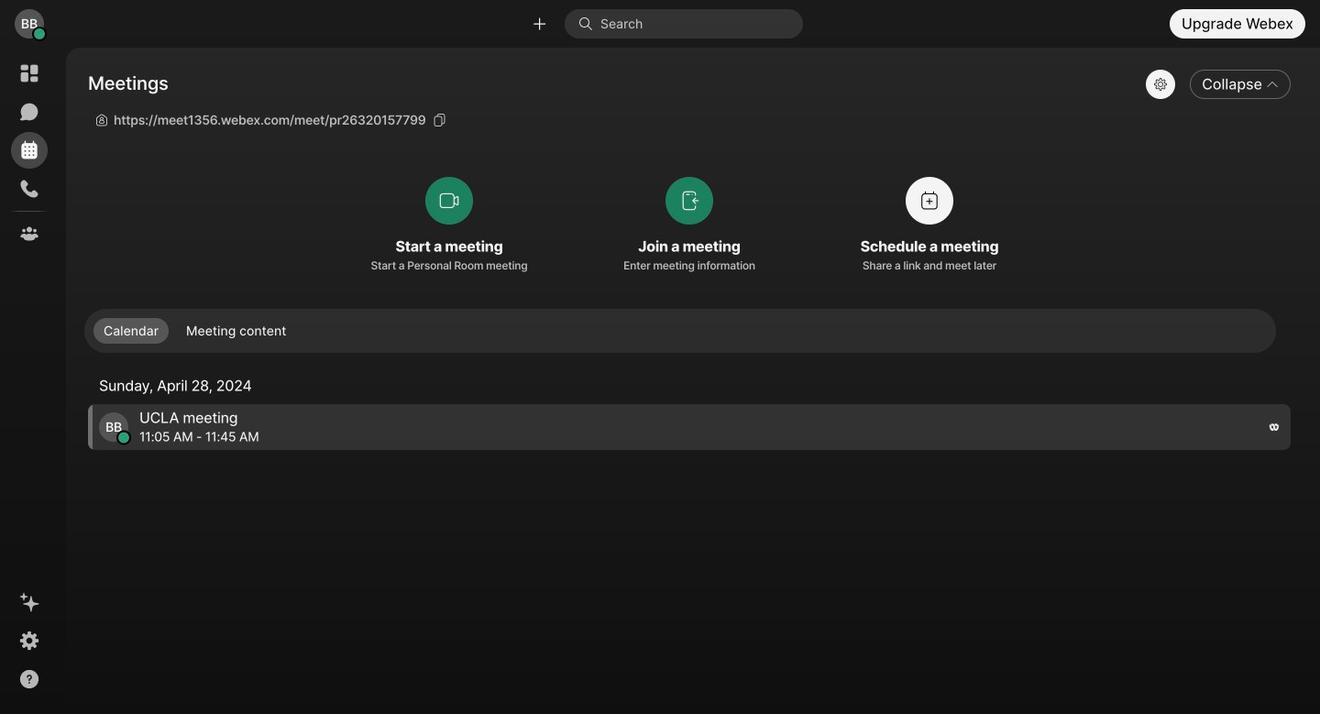 Task type: locate. For each thing, give the bounding box(es) containing it.
navigation
[[0, 48, 59, 714]]

webex tab list
[[11, 55, 48, 252]]



Task type: describe. For each thing, give the bounding box(es) containing it.
april 28, 2024 11:05 am to 11:45 am ucla meeting non-recurring meeting,  bob builder list item
[[88, 405, 1291, 450]]



Task type: vqa. For each thing, say whether or not it's contained in the screenshot.
camera_28 "image"
no



